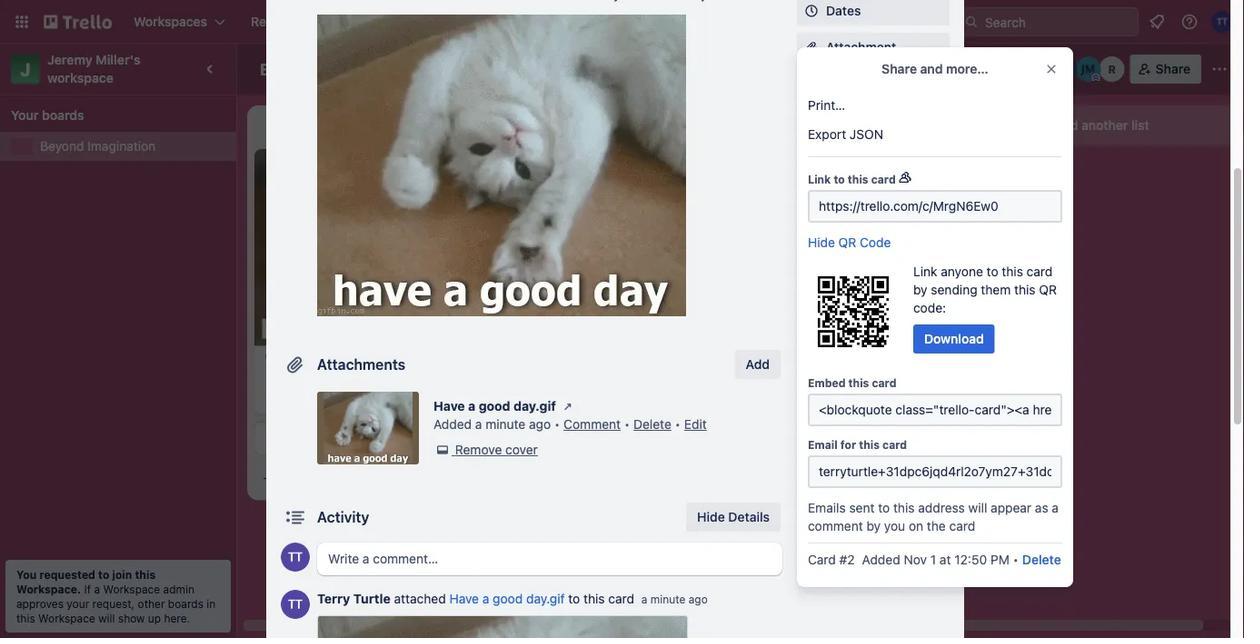 Task type: locate. For each thing, give the bounding box(es) containing it.
move
[[827, 296, 859, 311]]

added up remove
[[434, 417, 472, 432]]

remove cover
[[455, 442, 538, 457]]

delete
[[634, 417, 672, 432], [1023, 552, 1062, 567]]

open information menu image
[[1181, 13, 1199, 31]]

add a card button down json
[[771, 158, 975, 187]]

add a card down thinking on the left top of the page
[[542, 209, 607, 224]]

sm image left copy
[[803, 331, 821, 349]]

workspace down 'join'
[[103, 583, 160, 596]]

add button
[[735, 350, 781, 379]]

boards inside 'if a workspace admin approves your request, other boards in this workspace will show up here.'
[[168, 597, 204, 610]]

to inside the link anyone to this card by sending them this qr code:
[[987, 264, 999, 279]]

share and more…
[[882, 61, 989, 76]]

0 horizontal spatial boards
[[42, 108, 84, 123]]

0 vertical spatial 1
[[313, 390, 318, 403]]

1 vertical spatial ups
[[897, 149, 920, 164]]

1 vertical spatial beyond
[[40, 139, 84, 154]]

delete left the edit
[[634, 417, 672, 432]]

0 horizontal spatial hide
[[698, 510, 725, 525]]

terry turtle (terryturtle) image up terry turtle (terryturtle) image
[[281, 543, 310, 572]]

by left you
[[867, 519, 881, 534]]

ups up link to this card text field
[[897, 149, 920, 164]]

your
[[67, 597, 89, 610]]

this
[[848, 173, 869, 185], [1002, 264, 1024, 279], [1015, 282, 1036, 297], [849, 376, 870, 389], [859, 438, 880, 451], [894, 501, 915, 516], [135, 568, 156, 581], [584, 591, 605, 606], [16, 612, 35, 625]]

have\_a\_good\_day.gif image
[[317, 15, 686, 316]]

0 horizontal spatial minute
[[486, 417, 526, 432]]

you requested to join this workspace.
[[16, 568, 156, 596]]

1 horizontal spatial imagination
[[323, 59, 415, 79]]

sm image inside make template link
[[803, 367, 821, 386]]

1 vertical spatial good
[[493, 591, 523, 606]]

hide for hide details
[[698, 510, 725, 525]]

1 down create instagram
[[313, 390, 318, 403]]

approves
[[16, 597, 64, 610]]

1 horizontal spatial share button
[[1131, 55, 1202, 84]]

add a card button up activity
[[255, 464, 458, 493]]

day.gif up cover in the bottom of the page
[[514, 399, 556, 414]]

good down write a comment text box
[[493, 591, 523, 606]]

to for you requested to join this workspace.
[[98, 568, 109, 581]]

request,
[[92, 597, 135, 610]]

qr left code
[[839, 235, 857, 250]]

sm image for archive
[[803, 412, 821, 430]]

1 horizontal spatial hide
[[808, 235, 835, 250]]

0 vertical spatial imagination
[[323, 59, 415, 79]]

sm image for copy
[[803, 331, 821, 349]]

a inside 'if a workspace admin approves your request, other boards in this workspace will show up here.'
[[94, 583, 100, 596]]

share button down archive link
[[797, 443, 950, 472]]

edit link
[[685, 417, 707, 432]]

0 horizontal spatial will
[[98, 612, 115, 625]]

terry turtle attached have a good day.gif to this card a minute ago
[[317, 591, 708, 606]]

0 horizontal spatial beyond imagination
[[40, 139, 156, 154]]

print… link
[[797, 91, 1074, 120]]

archive link
[[797, 406, 950, 436]]

terry turtle (terryturtle) image
[[1212, 11, 1234, 33], [1053, 56, 1078, 82], [458, 386, 480, 408], [281, 543, 310, 572]]

1 horizontal spatial link
[[914, 264, 938, 279]]

0 vertical spatial ago
[[529, 417, 551, 432]]

to inside you requested to join this workspace.
[[98, 568, 109, 581]]

0 vertical spatial hide
[[808, 235, 835, 250]]

imagination left star or unstar board icon
[[323, 59, 415, 79]]

workspace down your
[[38, 612, 95, 625]]

hide details
[[698, 510, 770, 525]]

kickoff meeting
[[266, 431, 358, 446]]

0 vertical spatial by
[[914, 282, 928, 297]]

0 horizontal spatial add a card
[[284, 471, 348, 486]]

1 horizontal spatial boards
[[168, 597, 204, 610]]

share down archive
[[827, 450, 861, 465]]

archive
[[827, 413, 872, 428]]

rubyanndersson (rubyanndersson) image
[[1100, 56, 1125, 82]]

move link
[[797, 289, 950, 318]]

add
[[1055, 118, 1079, 133], [827, 149, 851, 164], [800, 165, 824, 180], [542, 209, 566, 224], [827, 223, 851, 238], [746, 357, 770, 372], [284, 471, 308, 486]]

0 vertical spatial link
[[808, 173, 831, 185]]

sm image
[[803, 331, 821, 349], [803, 367, 821, 386], [559, 397, 577, 416], [803, 412, 821, 430], [434, 441, 452, 459]]

1 horizontal spatial power-
[[854, 149, 897, 164]]

ago down hide details link
[[689, 593, 708, 606]]

sent
[[850, 501, 875, 516]]

have a good day.gif
[[434, 399, 556, 414]]

imagination inside "link"
[[88, 139, 156, 154]]

by up code:
[[914, 282, 928, 297]]

share left and
[[882, 61, 917, 76]]

power- down json
[[854, 149, 897, 164]]

0 vertical spatial power-
[[797, 123, 835, 135]]

0 vertical spatial ups
[[835, 123, 857, 135]]

0 horizontal spatial share button
[[797, 443, 950, 472]]

add down kickoff
[[284, 471, 308, 486]]

0 horizontal spatial imagination
[[88, 139, 156, 154]]

will left appear
[[969, 501, 988, 516]]

share left show menu "image"
[[1156, 61, 1191, 76]]

json
[[850, 127, 884, 142]]

to up them
[[987, 264, 999, 279]]

create down color: purple, title: none icon
[[266, 365, 305, 380]]

1 vertical spatial added
[[863, 552, 901, 567]]

have right attached
[[450, 591, 479, 606]]

2 horizontal spatial add a card
[[800, 165, 865, 180]]

minute
[[486, 417, 526, 432], [651, 593, 686, 606]]

1 horizontal spatial beyond
[[260, 59, 319, 79]]

sm image up comment link
[[559, 397, 577, 416]]

email
[[808, 438, 838, 451]]

will down request,
[[98, 612, 115, 625]]

customize views image
[[580, 60, 598, 78]]

anyone
[[941, 264, 984, 279]]

sm image up email
[[803, 412, 821, 430]]

turtle
[[354, 591, 391, 606]]

1 vertical spatial create
[[266, 365, 305, 380]]

1 vertical spatial beyond imagination
[[40, 139, 156, 154]]

0 vertical spatial qr
[[839, 235, 857, 250]]

card right the
[[950, 519, 976, 534]]

create for create instagram
[[266, 365, 305, 380]]

add down thinking on the left top of the page
[[542, 209, 566, 224]]

hide
[[808, 235, 835, 250], [698, 510, 725, 525]]

0 horizontal spatial 1
[[313, 390, 318, 403]]

1 vertical spatial qr
[[1040, 282, 1057, 297]]

1 vertical spatial add a card
[[542, 209, 607, 224]]

boards
[[42, 108, 84, 123], [168, 597, 204, 610]]

1 horizontal spatial create
[[538, 14, 578, 29]]

board
[[524, 61, 560, 76]]

add inside "button"
[[1055, 118, 1079, 133]]

terry turtle (terryturtle) image
[[281, 590, 310, 619]]

to left 'join'
[[98, 568, 109, 581]]

day.gif
[[514, 399, 556, 414], [526, 591, 565, 606]]

kickoff
[[266, 431, 307, 446]]

add a card up automation
[[800, 165, 865, 180]]

0 horizontal spatial qr
[[839, 235, 857, 250]]

1 vertical spatial ago
[[689, 593, 708, 606]]

print…
[[808, 98, 846, 113]]

1 vertical spatial workspace
[[38, 612, 95, 625]]

1 vertical spatial by
[[867, 519, 881, 534]]

have
[[434, 399, 465, 414], [450, 591, 479, 606]]

1 vertical spatial power-
[[854, 149, 897, 164]]

0 vertical spatial added
[[434, 417, 472, 432]]

meeting
[[310, 431, 358, 446]]

imagination down your boards with 1 items element
[[88, 139, 156, 154]]

1 horizontal spatial add a card
[[542, 209, 607, 224]]

1 vertical spatial will
[[98, 612, 115, 625]]

0 vertical spatial share button
[[1131, 55, 1202, 84]]

on
[[909, 519, 924, 534]]

hide up the 'actions' on the right
[[808, 235, 835, 250]]

card down thinking link
[[580, 209, 607, 224]]

0 vertical spatial add a card
[[800, 165, 865, 180]]

Search field
[[979, 8, 1138, 35]]

ups down print…
[[835, 123, 857, 135]]

1 horizontal spatial add a card button
[[513, 202, 716, 231]]

0 horizontal spatial workspace
[[38, 612, 95, 625]]

create
[[538, 14, 578, 29], [266, 365, 305, 380]]

sm image inside archive link
[[803, 412, 821, 430]]

2 horizontal spatial add a card button
[[771, 158, 975, 187]]

1 vertical spatial hide
[[698, 510, 725, 525]]

1 horizontal spatial minute
[[651, 593, 686, 606]]

the
[[927, 519, 946, 534]]

create instagram
[[266, 365, 367, 380]]

to for link anyone to this card by sending them this qr code:
[[987, 264, 999, 279]]

0 horizontal spatial delete
[[634, 417, 672, 432]]

copy
[[827, 332, 858, 347]]

Link to this card text field
[[808, 190, 1063, 223]]

2 horizontal spatial share
[[1156, 61, 1191, 76]]

1 horizontal spatial will
[[969, 501, 988, 516]]

hide left details
[[698, 510, 725, 525]]

hide qr code link
[[808, 234, 891, 252]]

add up automation
[[800, 165, 824, 180]]

sm image for remove cover
[[434, 441, 452, 459]]

1 horizontal spatial qr
[[1040, 282, 1057, 297]]

0 vertical spatial beyond
[[260, 59, 319, 79]]

qr
[[839, 235, 857, 250], [1040, 282, 1057, 297]]

to for emails sent to this address will appear as a comment by you on the card
[[879, 501, 890, 516]]

1 horizontal spatial 1
[[931, 552, 937, 567]]

Embed this card text field
[[808, 394, 1063, 426]]

to up you
[[879, 501, 890, 516]]

Write a comment text field
[[317, 543, 783, 576]]

this inside you requested to join this workspace.
[[135, 568, 156, 581]]

power ups image
[[911, 62, 925, 76]]

1 horizontal spatial ups
[[897, 149, 920, 164]]

1 horizontal spatial delete
[[1023, 552, 1062, 567]]

beyond inside beyond imagination 'text box'
[[260, 59, 319, 79]]

0 vertical spatial beyond imagination
[[260, 59, 415, 79]]

your boards
[[11, 108, 84, 123]]

your boards with 1 items element
[[11, 105, 216, 126]]

1 left "at"
[[931, 552, 937, 567]]

card up activity
[[321, 471, 348, 486]]

add a card down kickoff meeting
[[284, 471, 348, 486]]

1 vertical spatial imagination
[[88, 139, 156, 154]]

will
[[969, 501, 988, 516], [98, 612, 115, 625]]

beyond
[[260, 59, 319, 79], [40, 139, 84, 154]]

have up added a minute ago
[[434, 399, 465, 414]]

you
[[885, 519, 906, 534]]

0 vertical spatial workspace
[[103, 583, 160, 596]]

1 horizontal spatial by
[[914, 282, 928, 297]]

0 vertical spatial create
[[538, 14, 578, 29]]

added right #2
[[863, 552, 901, 567]]

add a card button down thinking link
[[513, 202, 716, 231]]

sm image left remove
[[434, 441, 452, 459]]

list
[[1132, 118, 1150, 133]]

boards right your
[[42, 108, 84, 123]]

share button down 0 notifications image
[[1131, 55, 1202, 84]]

imagination
[[323, 59, 415, 79], [88, 139, 156, 154]]

jeremy
[[47, 52, 93, 67]]

to inside "emails sent to this address will appear as a comment by you on the card"
[[879, 501, 890, 516]]

beyond imagination inside "link"
[[40, 139, 156, 154]]

add a card for add a card button to the middle
[[542, 209, 607, 224]]

create inside button
[[538, 14, 578, 29]]

0 horizontal spatial ups
[[835, 123, 857, 135]]

link up sending
[[914, 264, 938, 279]]

card right anyone
[[1027, 264, 1053, 279]]

1 horizontal spatial beyond imagination
[[260, 59, 415, 79]]

0 horizontal spatial add a card button
[[255, 464, 458, 493]]

0 vertical spatial minute
[[486, 417, 526, 432]]

day.gif down write a comment text box
[[526, 591, 565, 606]]

1 vertical spatial link
[[914, 264, 938, 279]]

in
[[207, 597, 216, 610]]

close popover image
[[1045, 62, 1059, 76]]

0 horizontal spatial power-
[[797, 123, 835, 135]]

0 horizontal spatial beyond
[[40, 139, 84, 154]]

•
[[1014, 552, 1019, 567]]

a inside terry turtle attached have a good day.gif to this card a minute ago
[[642, 593, 648, 606]]

card
[[808, 552, 836, 567]]

0 vertical spatial will
[[969, 501, 988, 516]]

0 notifications image
[[1147, 11, 1168, 33]]

a
[[828, 165, 835, 180], [569, 209, 576, 224], [468, 399, 476, 414], [475, 417, 482, 432], [311, 471, 318, 486], [1052, 501, 1059, 516], [94, 583, 100, 596], [483, 591, 490, 606], [642, 593, 648, 606]]

link up automation
[[808, 173, 831, 185]]

primary element
[[0, 0, 1245, 44]]

as
[[1036, 501, 1049, 516]]

0 horizontal spatial by
[[867, 519, 881, 534]]

automation
[[797, 195, 859, 208]]

good up added a minute ago
[[479, 399, 511, 414]]

terry turtle (terryturtle) image right the open information menu image
[[1212, 11, 1234, 33]]

create for create
[[538, 14, 578, 29]]

them
[[981, 282, 1011, 297]]

to
[[834, 173, 845, 185], [987, 264, 999, 279], [879, 501, 890, 516], [98, 568, 109, 581], [569, 591, 580, 606]]

cover
[[506, 442, 538, 457]]

show
[[118, 612, 145, 625]]

sm image
[[803, 295, 821, 313]]

0 horizontal spatial link
[[808, 173, 831, 185]]

card up archive link
[[872, 376, 897, 389]]

minute inside terry turtle attached have a good day.gif to this card a minute ago
[[651, 593, 686, 606]]

thinking link
[[524, 167, 735, 185]]

boards down 'admin'
[[168, 597, 204, 610]]

add power-ups link
[[797, 142, 950, 171]]

ago up cover in the bottom of the page
[[529, 417, 551, 432]]

1 vertical spatial share button
[[797, 443, 950, 472]]

delete right "•"
[[1023, 552, 1062, 567]]

1 vertical spatial boards
[[168, 597, 204, 610]]

link for link anyone to this card by sending them this qr code:
[[914, 264, 938, 279]]

sm image inside copy link
[[803, 331, 821, 349]]

a inside "emails sent to this address will appear as a comment by you on the card"
[[1052, 501, 1059, 516]]

1 vertical spatial minute
[[651, 593, 686, 606]]

pm
[[991, 552, 1010, 567]]

qr right them
[[1040, 282, 1057, 297]]

card inside the link anyone to this card by sending them this qr code:
[[1027, 264, 1053, 279]]

for
[[841, 438, 857, 451]]

1 horizontal spatial ago
[[689, 593, 708, 606]]

board link
[[493, 55, 571, 84]]

dates
[[827, 3, 861, 18]]

added a minute ago
[[434, 417, 551, 432]]

link inside the link anyone to this card by sending them this qr code:
[[914, 264, 938, 279]]

embed this card
[[808, 376, 897, 389]]

remove cover link
[[434, 441, 538, 459]]

power- down print…
[[797, 123, 835, 135]]

create up board
[[538, 14, 578, 29]]

0 horizontal spatial create
[[266, 365, 305, 380]]

add down automation
[[827, 223, 851, 238]]

add left 'another'
[[1055, 118, 1079, 133]]

terry turtle (terryturtle) image left "r"
[[1053, 56, 1078, 82]]

will inside "emails sent to this address will appear as a comment by you on the card"
[[969, 501, 988, 516]]

2 vertical spatial add a card
[[284, 471, 348, 486]]

add left make
[[746, 357, 770, 372]]

sm image left make
[[803, 367, 821, 386]]

0 horizontal spatial added
[[434, 417, 472, 432]]

beyond inside beyond imagination "link"
[[40, 139, 84, 154]]



Task type: vqa. For each thing, say whether or not it's contained in the screenshot.
the Jeremy Miller (jeremymiller198) Image in the "Primary" element
no



Task type: describe. For each thing, give the bounding box(es) containing it.
export
[[808, 127, 847, 142]]

you
[[16, 568, 37, 581]]

add inside button
[[827, 223, 851, 238]]

1 vertical spatial add a card button
[[513, 202, 716, 231]]

more…
[[947, 61, 989, 76]]

thinking
[[524, 169, 574, 184]]

instagram
[[308, 365, 367, 380]]

card #2 added nov 1 at 12:50 pm • delete
[[808, 552, 1062, 567]]

comment link
[[564, 417, 621, 432]]

add a card for the bottom add a card button
[[284, 471, 348, 486]]

1 vertical spatial 1
[[931, 552, 937, 567]]

add another list button
[[1022, 105, 1245, 145]]

this inside "emails sent to this address will appear as a comment by you on the card"
[[894, 501, 915, 516]]

hide details link
[[687, 503, 781, 532]]

automation image
[[936, 55, 962, 80]]

activity
[[317, 509, 370, 526]]

comment
[[808, 519, 863, 534]]

edit
[[685, 417, 707, 432]]

0 vertical spatial day.gif
[[514, 399, 556, 414]]

code
[[860, 235, 891, 250]]

1 vertical spatial day.gif
[[526, 591, 565, 606]]

power-ups
[[797, 123, 857, 135]]

link anyone to this card by sending them this qr code:
[[914, 264, 1057, 316]]

0 vertical spatial good
[[479, 399, 511, 414]]

terry turtle (terryturtle) image inside primary element
[[1212, 11, 1234, 33]]

add power-ups
[[827, 149, 920, 164]]

other
[[138, 597, 165, 610]]

sending
[[931, 282, 978, 297]]

card down add power-ups link
[[872, 173, 896, 185]]

jeremy miller's workspace
[[47, 52, 144, 85]]

beyond imagination link
[[40, 137, 225, 155]]

here.
[[164, 612, 190, 625]]

export json
[[808, 127, 884, 142]]

0 vertical spatial boards
[[42, 108, 84, 123]]

r button
[[1100, 56, 1125, 82]]

hide for hide qr code
[[808, 235, 835, 250]]

details
[[729, 510, 770, 525]]

show menu image
[[1211, 60, 1229, 78]]

Board name text field
[[251, 55, 424, 84]]

1 horizontal spatial workspace
[[103, 583, 160, 596]]

2 vertical spatial add a card button
[[255, 464, 458, 493]]

card down the add power-ups
[[838, 165, 865, 180]]

remove
[[455, 442, 502, 457]]

appear
[[991, 501, 1032, 516]]

template
[[862, 369, 915, 384]]

sm image for make template
[[803, 367, 821, 386]]

color: purple, title: none image
[[266, 353, 302, 360]]

1 vertical spatial have
[[450, 591, 479, 606]]

download link
[[914, 325, 995, 354]]

if
[[84, 583, 91, 596]]

your
[[11, 108, 39, 123]]

link for link to this card
[[808, 173, 831, 185]]

color: bold red, title: "thoughts" element
[[524, 156, 592, 170]]

export json link
[[797, 120, 1074, 149]]

email for this card
[[808, 438, 908, 451]]

copy link
[[797, 326, 950, 355]]

attachments
[[317, 356, 406, 373]]

imagination inside 'text box'
[[323, 59, 415, 79]]

0 horizontal spatial ago
[[529, 417, 551, 432]]

add another list
[[1055, 118, 1150, 133]]

Email for this card text field
[[808, 456, 1063, 488]]

miller's
[[96, 52, 141, 67]]

#2
[[840, 552, 855, 567]]

1 horizontal spatial share
[[882, 61, 917, 76]]

fields
[[876, 76, 912, 91]]

qr inside the link anyone to this card by sending them this qr code:
[[1040, 282, 1057, 297]]

custom fields button
[[797, 75, 950, 93]]

0 horizontal spatial share
[[827, 450, 861, 465]]

qr code for: https://trello.com/c/mrgn6ew0 image
[[808, 266, 899, 357]]

workspace.
[[16, 583, 81, 596]]

ago inside terry turtle attached have a good day.gif to this card a minute ago
[[689, 593, 708, 606]]

attached
[[394, 591, 446, 606]]

requested
[[39, 568, 95, 581]]

0 vertical spatial add a card button
[[771, 158, 975, 187]]

0 vertical spatial have
[[434, 399, 465, 414]]

will inside 'if a workspace admin approves your request, other boards in this workspace will show up here.'
[[98, 612, 115, 625]]

emails
[[808, 501, 846, 516]]

nov
[[904, 552, 927, 567]]

create button
[[527, 7, 589, 36]]

beyond imagination inside 'text box'
[[260, 59, 415, 79]]

r
[[1109, 63, 1116, 75]]

terry
[[317, 591, 350, 606]]

dates button
[[797, 0, 950, 25]]

0 vertical spatial delete
[[634, 417, 672, 432]]

terry turtle (terryturtle) image up added a minute ago
[[458, 386, 480, 408]]

custom
[[827, 76, 873, 91]]

add a card for the topmost add a card button
[[800, 165, 865, 180]]

admin
[[163, 583, 195, 596]]

to down write a comment text box
[[569, 591, 580, 606]]

jeremy miller (jeremymiller198) image
[[1076, 56, 1102, 82]]

star or unstar board image
[[435, 62, 450, 76]]

card left a minute ago link
[[609, 591, 635, 606]]

card inside "emails sent to this address will appear as a comment by you on the card"
[[950, 519, 976, 534]]

back to home image
[[44, 7, 112, 36]]

custom fields
[[827, 76, 912, 91]]

to up automation
[[834, 173, 845, 185]]

create instagram link
[[266, 364, 476, 382]]

add button
[[827, 223, 894, 238]]

a minute ago link
[[642, 593, 708, 606]]

this inside 'if a workspace admin approves your request, other boards in this workspace will show up here.'
[[16, 612, 35, 625]]

button
[[854, 223, 894, 238]]

download
[[925, 331, 984, 346]]

embed
[[808, 376, 846, 389]]

kickoff meeting link
[[266, 430, 476, 448]]

thoughts thinking
[[524, 157, 592, 184]]

address
[[919, 501, 965, 516]]

by inside the link anyone to this card by sending them this qr code:
[[914, 282, 928, 297]]

1 vertical spatial delete
[[1023, 552, 1062, 567]]

add down export json
[[827, 149, 851, 164]]

1 horizontal spatial added
[[863, 552, 901, 567]]

delete button
[[1023, 551, 1062, 569]]

search image
[[965, 15, 979, 29]]

delete link
[[634, 417, 672, 432]]

12:50
[[955, 552, 988, 567]]

workspace
[[47, 70, 114, 85]]

card down archive link
[[883, 438, 908, 451]]

code:
[[914, 301, 947, 316]]

workspace visible image
[[468, 62, 482, 76]]

make template
[[827, 369, 915, 384]]

join
[[112, 568, 132, 581]]

by inside "emails sent to this address will appear as a comment by you on the card"
[[867, 519, 881, 534]]

emails sent to this address will appear as a comment by you on the card
[[808, 501, 1059, 534]]

comment
[[564, 417, 621, 432]]

hide qr code
[[808, 235, 891, 250]]

add button button
[[797, 216, 950, 245]]

thoughts
[[542, 157, 592, 170]]

up
[[148, 612, 161, 625]]



